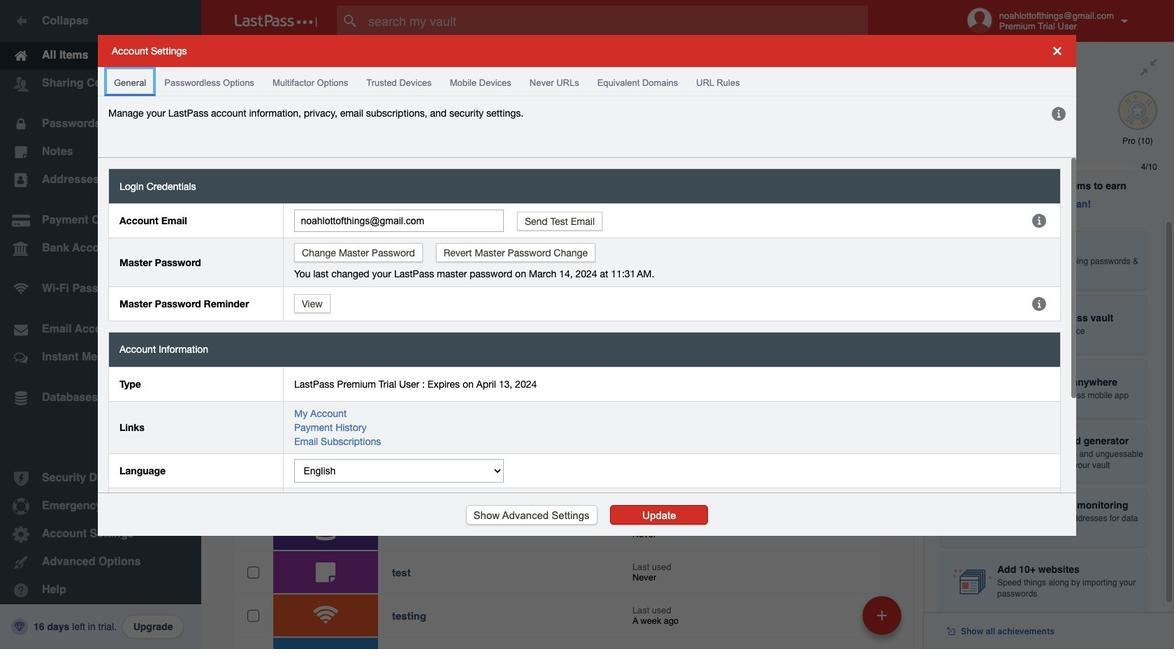 Task type: locate. For each thing, give the bounding box(es) containing it.
new item image
[[878, 611, 888, 621]]

Search search field
[[337, 6, 896, 36]]

search my vault text field
[[337, 6, 896, 36]]



Task type: vqa. For each thing, say whether or not it's contained in the screenshot.
text box
no



Task type: describe. For each thing, give the bounding box(es) containing it.
new item navigation
[[858, 592, 911, 650]]

main navigation navigation
[[0, 0, 201, 650]]

lastpass image
[[235, 15, 318, 27]]

vault options navigation
[[201, 42, 925, 84]]



